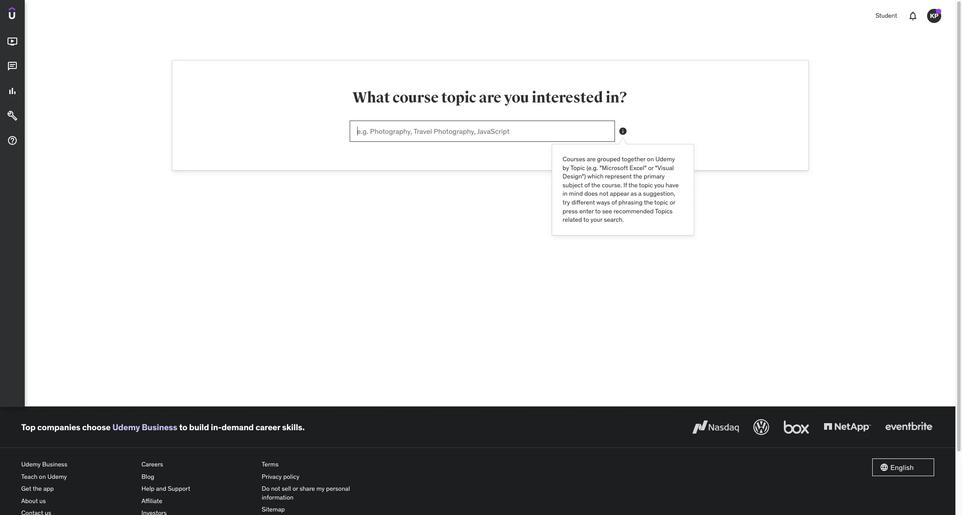 Task type: describe. For each thing, give the bounding box(es) containing it.
the down excel"
[[634, 173, 643, 181]]

app
[[43, 486, 54, 494]]

help and support link
[[142, 484, 255, 496]]

e.g. Photography, Travel Photography, JavaScript text field
[[350, 121, 615, 142]]

terms link
[[262, 459, 375, 472]]

1 vertical spatial of
[[612, 199, 618, 207]]

what course topic are you interested in?
[[353, 89, 628, 107]]

have
[[666, 181, 679, 189]]

skills.
[[282, 422, 305, 433]]

get
[[21, 486, 31, 494]]

privacy
[[262, 473, 282, 481]]

"visual
[[656, 164, 675, 172]]

support
[[168, 486, 190, 494]]

appear
[[610, 190, 630, 198]]

1 vertical spatial udemy business link
[[21, 459, 135, 472]]

primary
[[644, 173, 665, 181]]

terms
[[262, 461, 279, 469]]

courses are grouped together on udemy by topic (e.g. "microsoft excel" or "visual design") which represent the primary subject of the course. if the topic you have in mind does not appear as a suggestion, try different ways of phrasing the topic or press enter to see recommended topics related to your search.
[[563, 155, 679, 224]]

1 medium image from the top
[[7, 36, 18, 47]]

terms privacy policy do not sell or share my personal information sitemap
[[262, 461, 350, 514]]

careers blog help and support affiliate
[[142, 461, 190, 506]]

suggestion,
[[644, 190, 676, 198]]

related
[[563, 216, 583, 224]]

recommended
[[614, 207, 654, 215]]

eventbrite image
[[884, 418, 935, 438]]

top
[[21, 422, 35, 433]]

nasdaq image
[[691, 418, 742, 438]]

enter
[[580, 207, 594, 215]]

the down suggestion, on the right top of the page
[[644, 199, 654, 207]]

teach on udemy link
[[21, 472, 135, 484]]

1 vertical spatial to
[[584, 216, 590, 224]]

0 vertical spatial udemy business link
[[112, 422, 178, 433]]

do
[[262, 486, 270, 494]]

kp
[[931, 12, 939, 20]]

ways
[[597, 199, 611, 207]]

subject
[[563, 181, 584, 189]]

see
[[603, 207, 613, 215]]

mind
[[570, 190, 583, 198]]

student link
[[871, 5, 903, 27]]

2 horizontal spatial to
[[596, 207, 601, 215]]

0 vertical spatial you
[[504, 89, 530, 107]]

5 medium image from the top
[[7, 135, 18, 146]]

if
[[624, 181, 628, 189]]

udemy up teach
[[21, 461, 41, 469]]

sell
[[282, 486, 291, 494]]

"microsoft
[[600, 164, 629, 172]]

topics
[[656, 207, 673, 215]]

0 vertical spatial of
[[585, 181, 590, 189]]

choose
[[82, 422, 111, 433]]

box image
[[782, 418, 812, 438]]

the inside udemy business teach on udemy get the app about us
[[33, 486, 42, 494]]

by
[[563, 164, 570, 172]]

design")
[[563, 173, 586, 181]]

affiliate link
[[142, 496, 255, 508]]

my
[[317, 486, 325, 494]]

get info image
[[619, 127, 628, 136]]

1 horizontal spatial business
[[142, 422, 178, 433]]

0 horizontal spatial are
[[479, 89, 502, 107]]

about us link
[[21, 496, 135, 508]]

the down which
[[592, 181, 601, 189]]

privacy policy link
[[262, 472, 375, 484]]

as
[[631, 190, 637, 198]]

sitemap link
[[262, 505, 375, 516]]

courses
[[563, 155, 586, 163]]

does
[[585, 190, 598, 198]]

topic
[[571, 164, 586, 172]]

0 horizontal spatial topic
[[442, 89, 477, 107]]

4 medium image from the top
[[7, 111, 18, 121]]

the right if
[[629, 181, 638, 189]]

udemy inside courses are grouped together on udemy by topic (e.g. "microsoft excel" or "visual design") which represent the primary subject of the course. if the topic you have in mind does not appear as a suggestion, try different ways of phrasing the topic or press enter to see recommended topics related to your search.
[[656, 155, 676, 163]]

information
[[262, 494, 294, 502]]

or inside terms privacy policy do not sell or share my personal information sitemap
[[293, 486, 298, 494]]



Task type: locate. For each thing, give the bounding box(es) containing it.
you
[[504, 89, 530, 107], [655, 181, 665, 189]]

1 horizontal spatial of
[[612, 199, 618, 207]]

top companies choose udemy business to build in-demand career skills.
[[21, 422, 305, 433]]

0 vertical spatial business
[[142, 422, 178, 433]]

1 horizontal spatial are
[[587, 155, 596, 163]]

a
[[639, 190, 642, 198]]

career
[[256, 422, 280, 433]]

udemy
[[656, 155, 676, 163], [112, 422, 140, 433], [21, 461, 41, 469], [47, 473, 67, 481]]

or
[[649, 164, 654, 172], [670, 199, 676, 207], [293, 486, 298, 494]]

and
[[156, 486, 166, 494]]

try
[[563, 199, 571, 207]]

of down appear
[[612, 199, 618, 207]]

2 horizontal spatial topic
[[655, 199, 669, 207]]

udemy business link up careers
[[112, 422, 178, 433]]

0 horizontal spatial of
[[585, 181, 590, 189]]

on inside courses are grouped together on udemy by topic (e.g. "microsoft excel" or "visual design") which represent the primary subject of the course. if the topic you have in mind does not appear as a suggestion, try different ways of phrasing the topic or press enter to see recommended topics related to your search.
[[648, 155, 655, 163]]

0 horizontal spatial you
[[504, 89, 530, 107]]

careers link
[[142, 459, 255, 472]]

business up careers
[[142, 422, 178, 433]]

not up "ways"
[[600, 190, 609, 198]]

topic down suggestion, on the right top of the page
[[655, 199, 669, 207]]

of up does
[[585, 181, 590, 189]]

us
[[39, 498, 46, 506]]

not inside courses are grouped together on udemy by topic (e.g. "microsoft excel" or "visual design") which represent the primary subject of the course. if the topic you have in mind does not appear as a suggestion, try different ways of phrasing the topic or press enter to see recommended topics related to your search.
[[600, 190, 609, 198]]

blog
[[142, 473, 154, 481]]

2 vertical spatial to
[[179, 422, 187, 433]]

2 horizontal spatial or
[[670, 199, 676, 207]]

about
[[21, 498, 38, 506]]

blog link
[[142, 472, 255, 484]]

1 vertical spatial topic
[[640, 181, 653, 189]]

do not sell or share my personal information button
[[262, 484, 375, 505]]

1 vertical spatial business
[[42, 461, 67, 469]]

0 horizontal spatial business
[[42, 461, 67, 469]]

0 vertical spatial to
[[596, 207, 601, 215]]

medium image
[[7, 36, 18, 47], [7, 61, 18, 72], [7, 86, 18, 97], [7, 111, 18, 121], [7, 135, 18, 146]]

you inside courses are grouped together on udemy by topic (e.g. "microsoft excel" or "visual design") which represent the primary subject of the course. if the topic you have in mind does not appear as a suggestion, try different ways of phrasing the topic or press enter to see recommended topics related to your search.
[[655, 181, 665, 189]]

to
[[596, 207, 601, 215], [584, 216, 590, 224], [179, 422, 187, 433]]

1 vertical spatial you
[[655, 181, 665, 189]]

0 horizontal spatial or
[[293, 486, 298, 494]]

the right the get
[[33, 486, 42, 494]]

netapp image
[[823, 418, 874, 438]]

0 vertical spatial or
[[649, 164, 654, 172]]

different
[[572, 199, 596, 207]]

affiliate
[[142, 498, 163, 506]]

are up e.g. photography, travel photography, javascript text field
[[479, 89, 502, 107]]

excel"
[[630, 164, 647, 172]]

udemy up app
[[47, 473, 67, 481]]

are inside courses are grouped together on udemy by topic (e.g. "microsoft excel" or "visual design") which represent the primary subject of the course. if the topic you have in mind does not appear as a suggestion, try different ways of phrasing the topic or press enter to see recommended topics related to your search.
[[587, 155, 596, 163]]

volkswagen image
[[752, 418, 772, 438]]

press
[[563, 207, 578, 215]]

0 vertical spatial topic
[[442, 89, 477, 107]]

1 vertical spatial on
[[39, 473, 46, 481]]

not
[[600, 190, 609, 198], [271, 486, 280, 494]]

phrasing
[[619, 199, 643, 207]]

udemy up "visual
[[656, 155, 676, 163]]

search.
[[604, 216, 624, 224]]

sitemap
[[262, 506, 285, 514]]

english
[[891, 464, 915, 473]]

1 horizontal spatial on
[[648, 155, 655, 163]]

udemy business link up the "get the app" "link"
[[21, 459, 135, 472]]

udemy business teach on udemy get the app about us
[[21, 461, 67, 506]]

in-
[[211, 422, 222, 433]]

1 vertical spatial are
[[587, 155, 596, 163]]

what
[[353, 89, 390, 107]]

not up information at the bottom left of the page
[[271, 486, 280, 494]]

you have alerts image
[[937, 9, 942, 14]]

1 horizontal spatial or
[[649, 164, 654, 172]]

in?
[[606, 89, 628, 107]]

1 vertical spatial or
[[670, 199, 676, 207]]

on inside udemy business teach on udemy get the app about us
[[39, 473, 46, 481]]

0 vertical spatial on
[[648, 155, 655, 163]]

teach
[[21, 473, 38, 481]]

in
[[563, 190, 568, 198]]

2 vertical spatial topic
[[655, 199, 669, 207]]

share
[[300, 486, 315, 494]]

on
[[648, 155, 655, 163], [39, 473, 46, 481]]

not inside terms privacy policy do not sell or share my personal information sitemap
[[271, 486, 280, 494]]

business inside udemy business teach on udemy get the app about us
[[42, 461, 67, 469]]

0 vertical spatial not
[[600, 190, 609, 198]]

1 horizontal spatial not
[[600, 190, 609, 198]]

0 horizontal spatial not
[[271, 486, 280, 494]]

1 vertical spatial not
[[271, 486, 280, 494]]

0 vertical spatial are
[[479, 89, 502, 107]]

udemy business link
[[112, 422, 178, 433], [21, 459, 135, 472]]

kp link
[[924, 5, 946, 27]]

personal
[[326, 486, 350, 494]]

udemy right choose
[[112, 422, 140, 433]]

to up your
[[596, 207, 601, 215]]

to left build
[[179, 422, 187, 433]]

(e.g.
[[587, 164, 599, 172]]

policy
[[284, 473, 300, 481]]

interested
[[532, 89, 604, 107]]

1 horizontal spatial you
[[655, 181, 665, 189]]

help
[[142, 486, 155, 494]]

on right together
[[648, 155, 655, 163]]

course
[[393, 89, 439, 107]]

topic
[[442, 89, 477, 107], [640, 181, 653, 189], [655, 199, 669, 207]]

or up primary
[[649, 164, 654, 172]]

together
[[622, 155, 646, 163]]

topic up a
[[640, 181, 653, 189]]

2 vertical spatial or
[[293, 486, 298, 494]]

or right sell
[[293, 486, 298, 494]]

0 horizontal spatial to
[[179, 422, 187, 433]]

companies
[[37, 422, 80, 433]]

your
[[591, 216, 603, 224]]

get the app link
[[21, 484, 135, 496]]

build
[[189, 422, 209, 433]]

course.
[[602, 181, 623, 189]]

on right teach
[[39, 473, 46, 481]]

topic up e.g. photography, travel photography, javascript text field
[[442, 89, 477, 107]]

careers
[[142, 461, 163, 469]]

student
[[876, 12, 898, 20]]

udemy image
[[9, 7, 49, 22]]

represent
[[606, 173, 632, 181]]

demand
[[222, 422, 254, 433]]

business up app
[[42, 461, 67, 469]]

1 horizontal spatial to
[[584, 216, 590, 224]]

notifications image
[[909, 11, 919, 21]]

are up (e.g.
[[587, 155, 596, 163]]

0 horizontal spatial on
[[39, 473, 46, 481]]

english button
[[873, 459, 935, 477]]

1 horizontal spatial topic
[[640, 181, 653, 189]]

the
[[634, 173, 643, 181], [592, 181, 601, 189], [629, 181, 638, 189], [644, 199, 654, 207], [33, 486, 42, 494]]

to down enter on the right top
[[584, 216, 590, 224]]

are
[[479, 89, 502, 107], [587, 155, 596, 163]]

business
[[142, 422, 178, 433], [42, 461, 67, 469]]

2 medium image from the top
[[7, 61, 18, 72]]

small image
[[881, 464, 889, 473]]

or up topics
[[670, 199, 676, 207]]

3 medium image from the top
[[7, 86, 18, 97]]

grouped
[[598, 155, 621, 163]]

which
[[588, 173, 604, 181]]



Task type: vqa. For each thing, say whether or not it's contained in the screenshot.
Copywriting "LINK" at top
no



